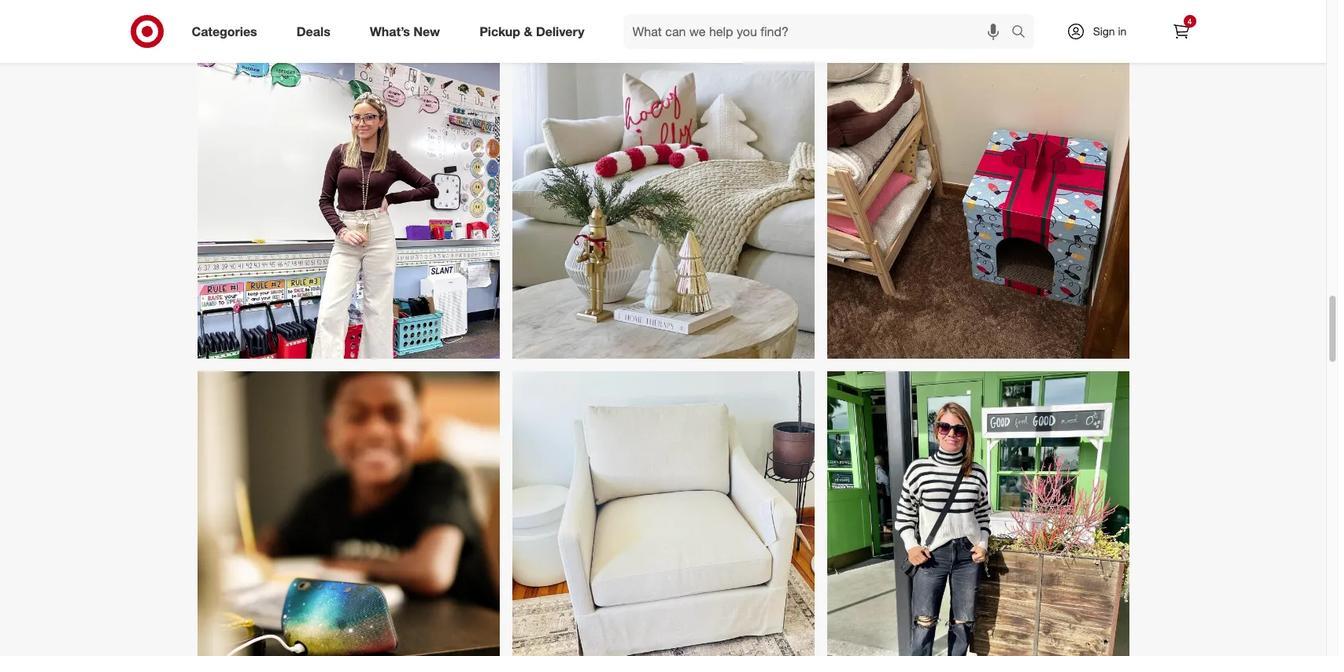 Task type: vqa. For each thing, say whether or not it's contained in the screenshot.
the user image by @jeanny.myneutralhome
yes



Task type: locate. For each thing, give the bounding box(es) containing it.
0 horizontal spatial what's
[[191, 3, 264, 32]]

categories link
[[178, 14, 277, 49]]

user image by @teachingwithmrsclark image
[[197, 57, 500, 359]]

in right sign on the top of the page
[[1119, 24, 1127, 38]]

what's
[[191, 3, 264, 32], [370, 23, 410, 39]]

pickup & delivery link
[[466, 14, 605, 49]]

categories
[[192, 23, 257, 39]]

4
[[1188, 17, 1193, 26]]

what's left "new"
[[191, 3, 264, 32]]

in
[[322, 3, 341, 32], [1119, 24, 1127, 38]]

in right "new"
[[322, 3, 341, 32]]

deals link
[[283, 14, 350, 49]]

user image by @1dayatatimewithdee image
[[512, 372, 815, 657]]

4 link
[[1164, 14, 1199, 49]]

what's left new
[[370, 23, 410, 39]]

what's for what's new
[[370, 23, 410, 39]]

1 horizontal spatial what's
[[370, 23, 410, 39]]

#targetstyle
[[348, 3, 484, 32]]

new
[[414, 23, 440, 39]]



Task type: describe. For each thing, give the bounding box(es) containing it.
user image by @houseofkoenig image
[[827, 372, 1130, 657]]

search button
[[1005, 14, 1042, 52]]

deals
[[297, 23, 331, 39]]

pickup & delivery
[[480, 23, 585, 39]]

sign
[[1094, 24, 1116, 38]]

pickup
[[480, 23, 521, 39]]

0 horizontal spatial in
[[322, 3, 341, 32]]

user image by @asekyb image
[[197, 372, 500, 657]]

new
[[270, 3, 315, 32]]

user image by @brandi.m.bryan image
[[827, 57, 1130, 359]]

1 horizontal spatial in
[[1119, 24, 1127, 38]]

sign in
[[1094, 24, 1127, 38]]

what's new
[[370, 23, 440, 39]]

&
[[524, 23, 533, 39]]

sign in link
[[1053, 14, 1152, 49]]

what's for what's new in #targetstyle
[[191, 3, 264, 32]]

delivery
[[536, 23, 585, 39]]

user image by @jeanny.myneutralhome image
[[512, 57, 815, 359]]

what's new link
[[357, 14, 460, 49]]

search
[[1005, 25, 1042, 41]]

What can we help you find? suggestions appear below search field
[[623, 14, 1016, 49]]

what's new in #targetstyle
[[191, 3, 484, 32]]



